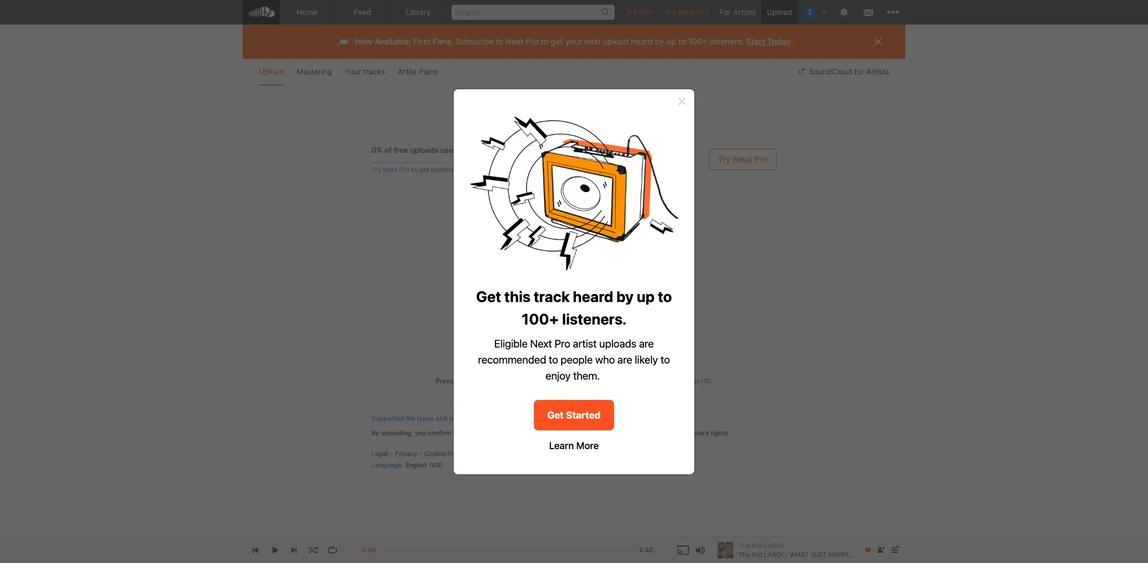 Task type: locate. For each thing, give the bounding box(es) containing it.
for right the aiff
[[542, 377, 551, 385]]

now available: first fans. subscribe to next pro to get your next upload heard by up to 100+ listeners. start today
[[356, 36, 791, 47]]

mastering
[[297, 67, 332, 76]]

feed link
[[335, 0, 391, 25]]

privacy link
[[395, 450, 418, 458]]

2 you from the left
[[613, 429, 624, 437]]

privacy
[[395, 450, 418, 458]]

tips
[[545, 414, 557, 423]]

upload troubleshooting tips link
[[472, 414, 557, 423]]

artists right 'for'
[[734, 7, 757, 17]]

and right use
[[600, 429, 611, 437]]

0 vertical spatial try next pro
[[665, 7, 709, 17]]

alac,
[[498, 377, 517, 385]]

0 vertical spatial for
[[855, 67, 865, 76]]

0 horizontal spatial tracks
[[363, 67, 385, 76]]

anyone
[[668, 429, 690, 437]]

soundcloud for artists
[[810, 67, 890, 76]]

1 horizontal spatial get
[[551, 36, 563, 47]]

and up confirm
[[436, 414, 447, 423]]

tara schultz's avatar element
[[803, 5, 817, 19]]

your right 'drop'
[[544, 246, 568, 260]]

for right soundcloud
[[855, 67, 865, 76]]

0 vertical spatial tracks
[[363, 67, 385, 76]]

1 horizontal spatial artists
[[867, 67, 890, 76]]

0 vertical spatial upload
[[767, 7, 793, 17]]

wav,
[[481, 377, 496, 385]]

1 vertical spatial artist
[[558, 450, 575, 458]]

upload up sounds
[[472, 414, 493, 423]]

hd.
[[702, 377, 713, 385]]

tracks right your
[[363, 67, 385, 76]]

feed
[[354, 7, 372, 17]]

free
[[394, 145, 408, 155]]

2 horizontal spatial and
[[600, 429, 611, 437]]

to down 0% of free uploads used
[[411, 166, 418, 174]]

0 horizontal spatial artist
[[398, 67, 417, 76]]

1 you from the left
[[415, 429, 426, 437]]

0 vertical spatial artist
[[398, 67, 417, 76]]

0 horizontal spatial you
[[415, 429, 426, 437]]

1 vertical spatial upload link
[[259, 59, 284, 86]]

0 horizontal spatial artists
[[734, 7, 757, 17]]

fans.
[[433, 36, 454, 47]]

albums
[[620, 246, 660, 260]]

upload link left mastering link
[[259, 59, 284, 86]]

mastering link
[[297, 59, 332, 86]]

1 vertical spatial and
[[436, 414, 447, 423]]

Search search field
[[452, 5, 615, 20]]

more
[[639, 377, 655, 385]]

next
[[679, 7, 696, 17], [506, 36, 524, 47], [734, 154, 753, 165], [383, 166, 398, 174]]

0% of free uploads used
[[372, 145, 458, 155]]

upload
[[603, 36, 629, 47]]

confirm
[[428, 429, 451, 437]]

of
[[385, 145, 392, 155], [578, 429, 584, 437]]

our
[[546, 429, 556, 437]]

0 horizontal spatial get
[[419, 166, 429, 174]]

1 vertical spatial your
[[544, 246, 568, 260]]

0 horizontal spatial try next pro
[[665, 7, 709, 17]]

upload up "today"
[[767, 7, 793, 17]]

1 horizontal spatial try next pro
[[718, 154, 769, 165]]

troubleshooting
[[495, 414, 544, 423]]

(us)
[[429, 461, 443, 469]]

1 vertical spatial upload
[[259, 67, 284, 76]]

by
[[372, 429, 380, 437]]

upload troubleshooting tips ⁃ copyright faqs
[[472, 414, 611, 423]]

artist inside "artist resources language: english (us)"
[[558, 450, 575, 458]]

artist left plans
[[398, 67, 417, 76]]

comply
[[507, 429, 529, 437]]

for artists link
[[715, 0, 762, 24]]

your left next
[[566, 36, 582, 47]]

0 vertical spatial of
[[385, 145, 392, 155]]

up
[[667, 36, 677, 47]]

artist resources language: english (us)
[[372, 450, 609, 469]]

0 horizontal spatial of
[[385, 145, 392, 155]]

of right 0%
[[385, 145, 392, 155]]

None search field
[[447, 0, 621, 24]]

0 horizontal spatial for
[[542, 377, 551, 385]]

for
[[720, 7, 732, 17]]

1 horizontal spatial artist
[[558, 450, 575, 458]]

your right that
[[467, 429, 481, 437]]

playlist
[[531, 297, 552, 305]]

artists right soundcloud
[[867, 67, 890, 76]]

learn
[[620, 377, 637, 385]]

0 vertical spatial and
[[491, 246, 511, 260]]

0 vertical spatial artists
[[734, 7, 757, 17]]

you
[[415, 429, 426, 437], [613, 429, 624, 437]]

make
[[507, 297, 524, 305]]

artists
[[734, 7, 757, 17], [867, 67, 890, 76]]

your
[[566, 36, 582, 47], [544, 246, 568, 260], [467, 429, 481, 437]]

artist
[[398, 67, 417, 76], [558, 450, 575, 458]]

1 horizontal spatial upload
[[472, 414, 493, 423]]

today
[[768, 36, 791, 47]]

next
[[585, 36, 601, 47]]

drag and drop your tracks & albums here
[[461, 246, 688, 260]]

soundcloud for artists link
[[798, 59, 890, 86]]

available:
[[375, 36, 412, 47]]

1 vertical spatial tracks
[[572, 246, 606, 260]]

upload link up "today"
[[762, 0, 798, 24]]

upload left mastering
[[259, 67, 284, 76]]

infringe
[[643, 429, 666, 437]]

&
[[609, 246, 617, 260]]

start
[[747, 36, 766, 47]]

1 horizontal spatial upload link
[[762, 0, 798, 24]]

1 vertical spatial of
[[578, 429, 584, 437]]

your tracks
[[345, 67, 385, 76]]

to right subscribe
[[496, 36, 504, 47]]

aiff
[[527, 377, 541, 385]]

1 horizontal spatial of
[[578, 429, 584, 437]]

0 vertical spatial upload link
[[762, 0, 798, 24]]

try next pro link
[[660, 0, 715, 24], [709, 149, 777, 170], [372, 166, 410, 174]]

upload link
[[762, 0, 798, 24], [259, 59, 284, 86]]

selected
[[625, 297, 651, 305]]

pro
[[698, 7, 709, 17], [526, 36, 539, 47], [755, 154, 769, 165], [399, 166, 410, 174]]

subscribe
[[456, 36, 494, 47]]

get left next
[[551, 36, 563, 47]]

0 horizontal spatial upload link
[[259, 59, 284, 86]]

and
[[491, 246, 511, 260], [436, 414, 447, 423], [600, 429, 611, 437]]

0 vertical spatial get
[[551, 36, 563, 47]]

1 horizontal spatial you
[[613, 429, 624, 437]]

and left 'drop'
[[491, 246, 511, 260]]

to
[[496, 36, 504, 47], [541, 36, 549, 47], [679, 36, 686, 47], [411, 166, 418, 174]]

file
[[406, 414, 415, 423]]

your
[[345, 67, 361, 76]]

audio
[[577, 377, 594, 385]]

you left don't
[[613, 429, 624, 437]]

you down supported file types and sizes link on the bottom left of page
[[415, 429, 426, 437]]

artist for plans
[[398, 67, 417, 76]]

of left use
[[578, 429, 584, 437]]

artist for resources
[[558, 450, 575, 458]]

2 vertical spatial upload
[[472, 414, 493, 423]]

100+
[[689, 36, 708, 47]]

go+
[[640, 7, 655, 17]]

tracks left the &
[[572, 246, 606, 260]]

artist down terms
[[558, 450, 575, 458]]

⁃
[[558, 414, 562, 423]]

terms
[[557, 429, 576, 437]]

get
[[551, 36, 563, 47], [419, 166, 429, 174]]

get down uploads
[[419, 166, 429, 174]]



Task type: describe. For each thing, give the bounding box(es) containing it.
start today link
[[747, 36, 791, 47]]

rights.
[[711, 429, 731, 437]]

provide flac, wav, alac, or aiff for highest audio quality. learn more about lossless hd.
[[436, 377, 713, 385]]

1 horizontal spatial and
[[491, 246, 511, 260]]

uploads.
[[461, 166, 486, 174]]

else's
[[692, 429, 710, 437]]

make a playlist when multiple files are selected
[[507, 297, 651, 305]]

0 horizontal spatial upload
[[259, 67, 284, 76]]

home link
[[280, 0, 335, 25]]

artist plans
[[398, 67, 438, 76]]

try next pro to get unlimited uploads.
[[372, 166, 486, 174]]

supported
[[372, 414, 404, 423]]

0%
[[372, 145, 383, 155]]

legal link
[[372, 450, 388, 458]]

copyright faqs link
[[564, 414, 611, 423]]

to right up
[[679, 36, 686, 47]]

drag
[[461, 246, 487, 260]]

now
[[356, 36, 373, 47]]

here
[[663, 246, 688, 260]]

uploads
[[410, 145, 439, 155]]

to down search search field
[[541, 36, 549, 47]]

by
[[655, 36, 665, 47]]

try go+
[[626, 7, 655, 17]]

files
[[599, 297, 611, 305]]

2 vertical spatial your
[[467, 429, 481, 437]]

artist resources link
[[558, 450, 609, 458]]

0 vertical spatial your
[[566, 36, 582, 47]]

listeners.
[[710, 36, 744, 47]]

0 horizontal spatial and
[[436, 414, 447, 423]]

unlimited
[[431, 166, 459, 174]]

heard
[[631, 36, 653, 47]]

1 vertical spatial for
[[542, 377, 551, 385]]

supported file types and sizes link
[[372, 414, 465, 423]]

with
[[531, 429, 544, 437]]

try go+ link
[[621, 0, 660, 24]]

types
[[417, 414, 434, 423]]

highest
[[553, 377, 576, 385]]

language:
[[372, 461, 404, 469]]

lossless
[[676, 377, 700, 385]]

first
[[414, 36, 431, 47]]

copyright
[[564, 414, 594, 423]]

privacy:
[[529, 315, 553, 323]]

provide
[[436, 377, 459, 385]]

cookie
[[425, 450, 446, 458]]

or
[[519, 377, 525, 385]]

1 vertical spatial artists
[[867, 67, 890, 76]]

1 horizontal spatial for
[[855, 67, 865, 76]]

2 horizontal spatial upload
[[767, 7, 793, 17]]

plans
[[419, 67, 438, 76]]

a
[[525, 297, 529, 305]]

use
[[586, 429, 598, 437]]

policy
[[448, 450, 466, 458]]

public
[[568, 315, 586, 323]]

used
[[441, 145, 458, 155]]

library link
[[391, 0, 447, 25]]

cookie policy link
[[425, 450, 466, 458]]

faqs
[[596, 414, 611, 423]]

when
[[554, 297, 571, 305]]

about
[[656, 377, 674, 385]]

1 vertical spatial try next pro
[[718, 154, 769, 165]]

your tracks link
[[345, 59, 385, 86]]

resources
[[577, 450, 609, 458]]

quality.
[[596, 377, 618, 385]]

multiple
[[573, 297, 597, 305]]

2 vertical spatial and
[[600, 429, 611, 437]]

private
[[602, 315, 623, 323]]

learn more about lossless hd. link
[[620, 377, 713, 385]]

soundcloud
[[810, 67, 853, 76]]

flac,
[[461, 377, 479, 385]]

home
[[297, 7, 318, 17]]

sounds
[[482, 429, 505, 437]]

1 horizontal spatial tracks
[[572, 246, 606, 260]]

1 vertical spatial get
[[419, 166, 429, 174]]

english
[[406, 461, 428, 469]]

don't
[[626, 429, 641, 437]]



Task type: vqa. For each thing, say whether or not it's contained in the screenshot.
Artist related to Plans
yes



